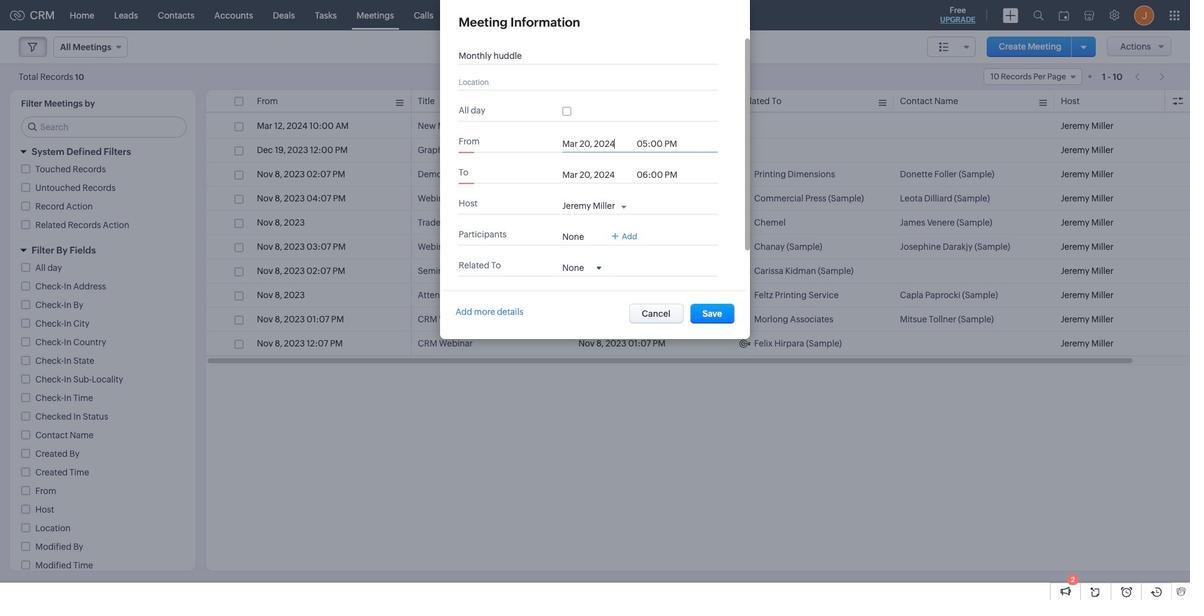 Task type: describe. For each thing, give the bounding box(es) containing it.
mmm d, yyyy text field
[[563, 139, 631, 149]]

mmm d, yyyy text field
[[563, 170, 631, 180]]

create menu element
[[996, 0, 1027, 30]]

Location text field
[[459, 77, 707, 87]]

create menu image
[[1004, 8, 1019, 23]]



Task type: vqa. For each thing, say whether or not it's contained in the screenshot.
2nd 555- from the right
no



Task type: locate. For each thing, give the bounding box(es) containing it.
calendar image
[[1059, 10, 1070, 20]]

Search text field
[[22, 117, 186, 137]]

0 vertical spatial hh:mm a text field
[[637, 139, 687, 149]]

1 hh:mm a text field from the top
[[637, 139, 687, 149]]

hh:mm a text field
[[637, 139, 687, 149], [637, 170, 687, 180]]

Title text field
[[459, 51, 707, 61]]

1 vertical spatial hh:mm a text field
[[637, 170, 687, 180]]

logo image
[[10, 10, 25, 20]]

hh:mm a text field for mmm d, yyyy text box
[[637, 139, 687, 149]]

navigation
[[1130, 68, 1172, 86]]

row group
[[206, 114, 1191, 356]]

hh:mm a text field for mmm d, yyyy text field
[[637, 170, 687, 180]]

2 hh:mm a text field from the top
[[637, 170, 687, 180]]

None button
[[629, 304, 684, 324], [691, 304, 735, 324], [629, 304, 684, 324], [691, 304, 735, 324]]



